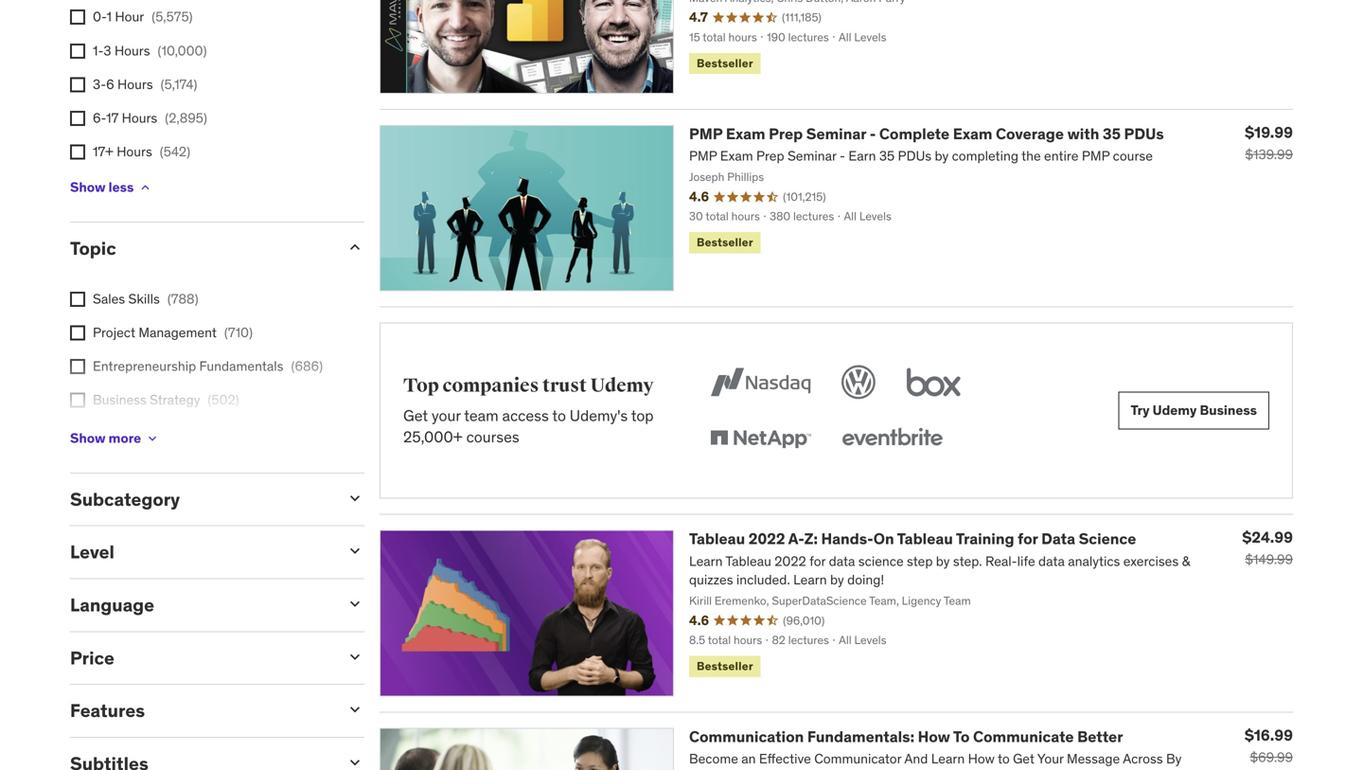 Task type: vqa. For each thing, say whether or not it's contained in the screenshot.


Task type: describe. For each thing, give the bounding box(es) containing it.
1 horizontal spatial udemy
[[1153, 402, 1198, 419]]

small image for level
[[346, 542, 365, 560]]

business strategy (502)
[[93, 391, 239, 408]]

-
[[870, 124, 876, 143]]

(502)
[[208, 391, 239, 408]]

top companies trust udemy get your team access to udemy's top 25,000+ courses
[[403, 374, 654, 447]]

communication fundamentals: how to communicate better link
[[690, 727, 1124, 746]]

prep
[[769, 124, 803, 143]]

a-
[[789, 529, 805, 549]]

udemy inside top companies trust udemy get your team access to udemy's top 25,000+ courses
[[591, 374, 654, 397]]

strategy
[[150, 391, 200, 408]]

communication for communication skills
[[93, 425, 186, 442]]

0 horizontal spatial business
[[93, 391, 147, 408]]

fundamentals:
[[808, 727, 915, 746]]

get
[[403, 406, 428, 425]]

2 exam from the left
[[954, 124, 993, 143]]

science
[[1079, 529, 1137, 549]]

(686)
[[291, 358, 323, 375]]

price
[[70, 646, 115, 669]]

management
[[139, 324, 217, 341]]

eventbrite image
[[838, 418, 947, 460]]

better
[[1078, 727, 1124, 746]]

entrepreneurship fundamentals (686)
[[93, 358, 323, 375]]

show less
[[70, 179, 134, 196]]

companies
[[443, 374, 539, 397]]

box image
[[902, 361, 966, 403]]

$69.99
[[1251, 749, 1294, 766]]

(2,895)
[[165, 109, 207, 126]]

xsmall image for business
[[70, 393, 85, 408]]

subcategory button
[[70, 488, 331, 510]]

sales skills (788)
[[93, 290, 198, 307]]

1 horizontal spatial business
[[1200, 402, 1258, 419]]

xsmall image inside show more button
[[145, 431, 160, 446]]

pmp exam prep seminar - complete exam coverage with 35 pdus link
[[690, 124, 1165, 143]]

5 small image from the top
[[346, 753, 365, 770]]

netapp image
[[706, 418, 815, 460]]

hours right 17+
[[117, 143, 152, 160]]

with
[[1068, 124, 1100, 143]]

less
[[109, 179, 134, 196]]

level
[[70, 541, 114, 563]]

3-6 hours (5,174)
[[93, 76, 197, 93]]

hours for 1-3 hours
[[115, 42, 150, 59]]

sales
[[93, 290, 125, 307]]

xsmall image for 17+ hours
[[70, 144, 85, 160]]

udemy's
[[570, 406, 628, 425]]

hours for 6-17 hours
[[122, 109, 157, 126]]

35
[[1103, 124, 1121, 143]]

$19.99
[[1246, 122, 1294, 142]]

tableau 2022 a-z: hands-on tableau training for data science
[[690, 529, 1137, 549]]

tableau 2022 a-z: hands-on tableau training for data science link
[[690, 529, 1137, 549]]

language
[[70, 593, 154, 616]]

try udemy business
[[1131, 402, 1258, 419]]

language button
[[70, 593, 331, 616]]

xsmall image for 0-1 hour
[[70, 10, 85, 25]]

to
[[553, 406, 566, 425]]

try
[[1131, 402, 1150, 419]]

small image for price
[[346, 647, 365, 666]]

(542)
[[160, 143, 190, 160]]

17+
[[93, 143, 114, 160]]

3
[[104, 42, 111, 59]]

level button
[[70, 541, 331, 563]]

17+ hours (542)
[[93, 143, 190, 160]]

top
[[403, 374, 439, 397]]

6-
[[93, 109, 106, 126]]

training
[[957, 529, 1015, 549]]

price button
[[70, 646, 331, 669]]

seminar
[[807, 124, 867, 143]]

1 tableau from the left
[[690, 529, 746, 549]]

$24.99 $149.99
[[1243, 528, 1294, 568]]

top
[[631, 406, 654, 425]]

0-
[[93, 8, 107, 25]]



Task type: locate. For each thing, give the bounding box(es) containing it.
(710)
[[224, 324, 253, 341]]

1-
[[93, 42, 104, 59]]

1 vertical spatial udemy
[[1153, 402, 1198, 419]]

xsmall image right more
[[145, 431, 160, 446]]

skills right sales
[[128, 290, 160, 307]]

xsmall image for 6-
[[70, 111, 85, 126]]

tableau
[[690, 529, 746, 549], [898, 529, 954, 549]]

xsmall image left entrepreneurship at left
[[70, 359, 85, 374]]

pmp exam prep seminar - complete exam coverage with 35 pdus
[[690, 124, 1165, 143]]

skills for communication
[[190, 425, 221, 442]]

show more
[[70, 430, 141, 447]]

show inside button
[[70, 430, 106, 447]]

xsmall image left 1-
[[70, 43, 85, 59]]

1 vertical spatial small image
[[346, 700, 365, 719]]

xsmall image left sales
[[70, 292, 85, 307]]

small image for topic
[[346, 238, 365, 257]]

exam left coverage
[[954, 124, 993, 143]]

topic button
[[70, 237, 331, 260]]

hour
[[115, 8, 144, 25]]

$19.99 $139.99
[[1246, 122, 1294, 163]]

xsmall image left 0-
[[70, 10, 85, 25]]

nasdaq image
[[706, 361, 815, 403]]

hands-
[[822, 529, 874, 549]]

skills down (502)
[[190, 425, 221, 442]]

for
[[1018, 529, 1039, 549]]

xsmall image for entrepreneurship
[[70, 359, 85, 374]]

pdus
[[1125, 124, 1165, 143]]

udemy
[[591, 374, 654, 397], [1153, 402, 1198, 419]]

topic
[[70, 237, 116, 260]]

trust
[[543, 374, 587, 397]]

2 show from the top
[[70, 430, 106, 447]]

show
[[70, 179, 106, 196], [70, 430, 106, 447]]

show less button
[[70, 169, 153, 207]]

complete
[[880, 124, 950, 143]]

fundamentals
[[199, 358, 284, 375]]

xsmall image for sales skills
[[70, 292, 85, 307]]

xsmall image right "less"
[[138, 180, 153, 195]]

try udemy business link
[[1119, 392, 1270, 430]]

hours
[[115, 42, 150, 59], [117, 76, 153, 93], [122, 109, 157, 126], [117, 143, 152, 160]]

business up more
[[93, 391, 147, 408]]

xsmall image inside show less button
[[138, 180, 153, 195]]

(5,575)
[[152, 8, 193, 25]]

$149.99
[[1246, 551, 1294, 568]]

1 small image from the top
[[346, 542, 365, 560]]

0 horizontal spatial skills
[[128, 290, 160, 307]]

1 horizontal spatial exam
[[954, 124, 993, 143]]

communication fundamentals: how to communicate better
[[690, 727, 1124, 746]]

coverage
[[996, 124, 1065, 143]]

skills
[[128, 290, 160, 307], [190, 425, 221, 442]]

xsmall image up show more
[[70, 393, 85, 408]]

small image for language
[[346, 594, 365, 613]]

1 vertical spatial show
[[70, 430, 106, 447]]

communication skills
[[93, 425, 221, 442]]

2022
[[749, 529, 786, 549]]

tableau right on
[[898, 529, 954, 549]]

2 small image from the top
[[346, 700, 365, 719]]

udemy right try
[[1153, 402, 1198, 419]]

0 horizontal spatial communication
[[93, 425, 186, 442]]

xsmall image left the 6-
[[70, 111, 85, 126]]

project management (710)
[[93, 324, 253, 341]]

xsmall image
[[70, 10, 85, 25], [70, 77, 85, 92], [70, 144, 85, 160], [138, 180, 153, 195], [70, 292, 85, 307]]

0 vertical spatial communication
[[93, 425, 186, 442]]

0 vertical spatial show
[[70, 179, 106, 196]]

3 small image from the top
[[346, 594, 365, 613]]

3-
[[93, 76, 106, 93]]

business
[[93, 391, 147, 408], [1200, 402, 1258, 419]]

$16.99 $69.99
[[1245, 725, 1294, 766]]

exam
[[726, 124, 766, 143], [954, 124, 993, 143]]

communication
[[93, 425, 186, 442], [690, 727, 804, 746]]

exam right pmp in the right of the page
[[726, 124, 766, 143]]

1 horizontal spatial communication
[[690, 727, 804, 746]]

17
[[106, 109, 119, 126]]

hours right 17
[[122, 109, 157, 126]]

how
[[918, 727, 951, 746]]

$16.99
[[1245, 725, 1294, 745]]

2 tableau from the left
[[898, 529, 954, 549]]

1
[[107, 8, 112, 25]]

0 horizontal spatial udemy
[[591, 374, 654, 397]]

features button
[[70, 699, 331, 722]]

$139.99
[[1246, 146, 1294, 163]]

1 vertical spatial skills
[[190, 425, 221, 442]]

small image for subcategory
[[346, 489, 365, 508]]

communicate
[[974, 727, 1075, 746]]

more
[[109, 430, 141, 447]]

communication for communication fundamentals: how to communicate better
[[690, 727, 804, 746]]

small image
[[346, 238, 365, 257], [346, 489, 365, 508], [346, 594, 365, 613], [346, 647, 365, 666], [346, 753, 365, 770]]

small image
[[346, 542, 365, 560], [346, 700, 365, 719]]

tableau left 2022
[[690, 529, 746, 549]]

subcategory
[[70, 488, 180, 510]]

xsmall image for 3-6 hours
[[70, 77, 85, 92]]

access
[[502, 406, 549, 425]]

xsmall image for project
[[70, 325, 85, 341]]

xsmall image left 3-
[[70, 77, 85, 92]]

xsmall image
[[70, 43, 85, 59], [70, 111, 85, 126], [70, 325, 85, 341], [70, 359, 85, 374], [70, 393, 85, 408], [145, 431, 160, 446]]

project
[[93, 324, 135, 341]]

your
[[432, 406, 461, 425]]

volkswagen image
[[838, 361, 880, 403]]

xsmall image left 17+
[[70, 144, 85, 160]]

hours for 3-6 hours
[[117, 76, 153, 93]]

on
[[874, 529, 895, 549]]

0-1 hour (5,575)
[[93, 8, 193, 25]]

to
[[954, 727, 970, 746]]

xsmall image left project
[[70, 325, 85, 341]]

1 small image from the top
[[346, 238, 365, 257]]

business right try
[[1200, 402, 1258, 419]]

pmp
[[690, 124, 723, 143]]

(10,000)
[[158, 42, 207, 59]]

1 horizontal spatial skills
[[190, 425, 221, 442]]

25,000+
[[403, 427, 463, 447]]

0 vertical spatial skills
[[128, 290, 160, 307]]

small image for features
[[346, 700, 365, 719]]

6-17 hours (2,895)
[[93, 109, 207, 126]]

(788)
[[167, 290, 198, 307]]

show more button
[[70, 420, 160, 457]]

0 vertical spatial udemy
[[591, 374, 654, 397]]

1 vertical spatial communication
[[690, 727, 804, 746]]

udemy up top
[[591, 374, 654, 397]]

z:
[[805, 529, 818, 549]]

xsmall image for 1-
[[70, 43, 85, 59]]

1 horizontal spatial tableau
[[898, 529, 954, 549]]

courses
[[467, 427, 520, 447]]

entrepreneurship
[[93, 358, 196, 375]]

0 horizontal spatial tableau
[[690, 529, 746, 549]]

show left "less"
[[70, 179, 106, 196]]

show for show less
[[70, 179, 106, 196]]

2 small image from the top
[[346, 489, 365, 508]]

0 vertical spatial small image
[[346, 542, 365, 560]]

skills for sales
[[128, 290, 160, 307]]

hours right 6
[[117, 76, 153, 93]]

show left more
[[70, 430, 106, 447]]

team
[[464, 406, 499, 425]]

show for show more
[[70, 430, 106, 447]]

hours right the 3
[[115, 42, 150, 59]]

1-3 hours (10,000)
[[93, 42, 207, 59]]

4 small image from the top
[[346, 647, 365, 666]]

$24.99
[[1243, 528, 1294, 547]]

6
[[106, 76, 114, 93]]

0 horizontal spatial exam
[[726, 124, 766, 143]]

1 show from the top
[[70, 179, 106, 196]]

show inside button
[[70, 179, 106, 196]]

features
[[70, 699, 145, 722]]

data
[[1042, 529, 1076, 549]]

1 exam from the left
[[726, 124, 766, 143]]



